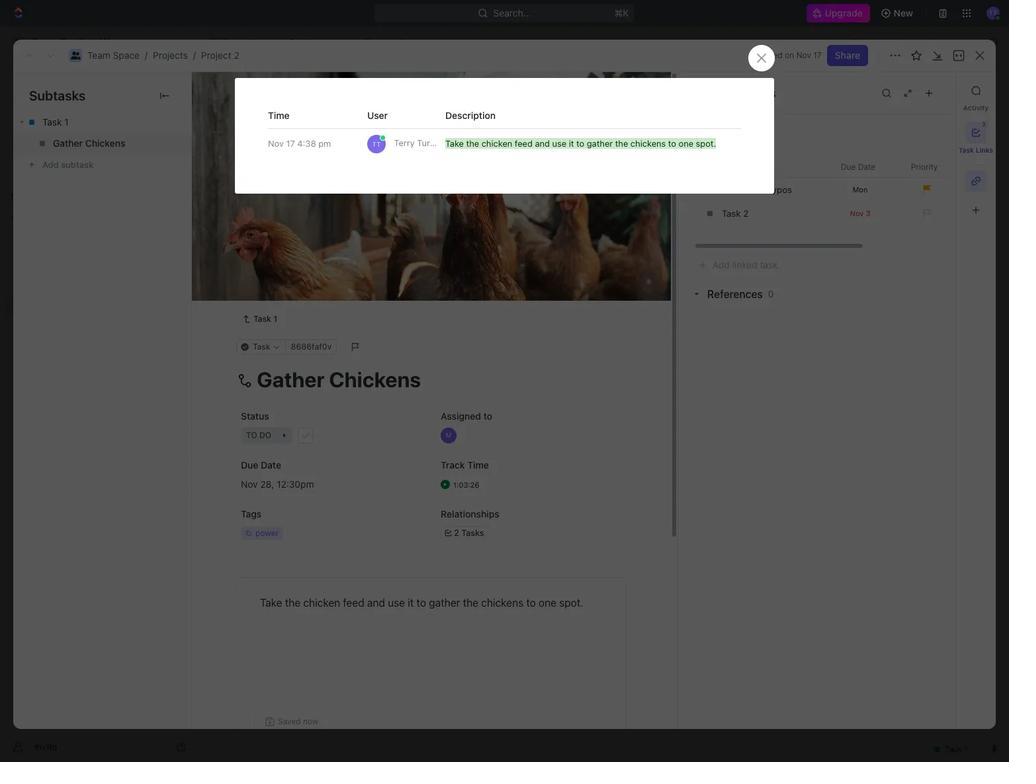 Task type: describe. For each thing, give the bounding box(es) containing it.
saved
[[278, 717, 301, 727]]

2 tasks
[[454, 528, 484, 538]]

inbox link
[[5, 87, 192, 108]]

add task for the right "add task" button
[[913, 85, 954, 96]]

typos
[[769, 185, 792, 195]]

track
[[441, 460, 465, 471]]

date
[[261, 460, 281, 471]]

home link
[[5, 64, 192, 85]]

assigned
[[441, 411, 481, 422]]

correct typos
[[735, 185, 792, 195]]

hide button
[[681, 152, 710, 168]]

1 horizontal spatial project 2 link
[[348, 34, 408, 50]]

progress
[[256, 187, 299, 197]]

upgrade
[[825, 7, 863, 19]]

spaces
[[11, 214, 39, 224]]

add task for "add task" button to the left
[[267, 276, 306, 287]]

pm
[[318, 138, 331, 149]]

docs link
[[5, 109, 192, 130]]

0 vertical spatial take the chicken feed and use it to gather the chickens to one spot.
[[445, 138, 716, 149]]

tags
[[241, 509, 262, 520]]

0 vertical spatial nov
[[796, 50, 811, 60]]

0 vertical spatial chicken
[[482, 138, 512, 149]]

list link
[[295, 119, 313, 137]]

1 vertical spatial share
[[835, 50, 860, 61]]

8686faf0v
[[291, 342, 332, 352]]

0 vertical spatial use
[[552, 138, 566, 149]]

team for team space / projects / project 2
[[87, 50, 110, 61]]

0 horizontal spatial time
[[268, 110, 290, 121]]

space for team space / projects / project 2
[[113, 50, 140, 61]]

terry
[[394, 138, 415, 148]]

1 horizontal spatial gather
[[587, 138, 613, 149]]

0 horizontal spatial project 2 link
[[201, 50, 239, 61]]

automations button
[[889, 32, 957, 52]]

correct typos link
[[719, 179, 824, 201]]

gather chickens
[[53, 138, 125, 149]]

home
[[32, 69, 57, 80]]

0 horizontal spatial projects link
[[153, 50, 188, 61]]

invite
[[34, 741, 57, 753]]

1 horizontal spatial one
[[679, 138, 693, 149]]

now
[[303, 717, 318, 727]]

0 horizontal spatial it
[[408, 597, 414, 609]]

0 horizontal spatial one
[[539, 597, 557, 609]]

dashboards link
[[5, 132, 192, 153]]

1 horizontal spatial it
[[569, 138, 574, 149]]

0 vertical spatial project
[[365, 36, 396, 48]]

board
[[247, 122, 273, 133]]

1 horizontal spatial projects
[[302, 36, 337, 48]]

0 vertical spatial take
[[445, 138, 464, 149]]

1 vertical spatial chicken
[[303, 597, 340, 609]]

2 inside task sidebar content section
[[743, 208, 749, 219]]

gather
[[53, 138, 83, 149]]

in
[[245, 187, 254, 197]]

1 horizontal spatial team space link
[[206, 34, 278, 50]]

new button
[[875, 3, 921, 24]]

1 vertical spatial add task button
[[340, 184, 396, 200]]

subtasks
[[29, 88, 86, 103]]

task sidebar content section
[[678, 72, 1009, 730]]

task sidebar navigation tab list
[[959, 80, 993, 221]]

automations
[[896, 36, 951, 48]]

0 horizontal spatial nov
[[268, 138, 284, 149]]

‎task 2 link
[[719, 202, 824, 225]]

activity
[[963, 104, 989, 112]]

0 vertical spatial team space, , element
[[209, 37, 220, 48]]

0 horizontal spatial and
[[367, 597, 385, 609]]

1 vertical spatial use
[[388, 597, 405, 609]]

2 vertical spatial project
[[230, 79, 289, 101]]

1 horizontal spatial projects link
[[286, 34, 341, 50]]

sidebar navigation
[[0, 26, 198, 763]]

0 horizontal spatial projects
[[153, 50, 188, 61]]

0 vertical spatial project 2
[[365, 36, 404, 48]]

‎task 2
[[722, 208, 749, 219]]

1 horizontal spatial and
[[535, 138, 550, 149]]

user
[[367, 110, 388, 121]]

task inside tab list
[[959, 146, 974, 154]]

1 horizontal spatial task 1 link
[[237, 312, 283, 327]]

table
[[401, 122, 425, 133]]

docs
[[32, 114, 54, 125]]

0 horizontal spatial 17
[[286, 138, 295, 149]]

0
[[768, 289, 774, 300]]

0 vertical spatial task 1 link
[[13, 112, 191, 133]]

saved now
[[278, 717, 318, 727]]

board link
[[244, 119, 273, 137]]

1 horizontal spatial add
[[355, 187, 371, 197]]

task links
[[959, 146, 993, 154]]

1 button for 1
[[296, 229, 315, 242]]

user group image
[[70, 52, 80, 60]]

calendar
[[338, 122, 377, 133]]

2 horizontal spatial add task button
[[906, 80, 961, 101]]

turtle
[[417, 138, 440, 148]]

created on nov 17
[[753, 50, 822, 60]]

1 vertical spatial task 1
[[267, 230, 294, 241]]

0 horizontal spatial spot.
[[559, 597, 583, 609]]

1 vertical spatial add task
[[355, 187, 390, 197]]

1 vertical spatial gather
[[429, 597, 460, 609]]

0 vertical spatial task 1
[[42, 116, 69, 128]]

references 0
[[707, 289, 774, 300]]

1 vertical spatial feed
[[343, 597, 364, 609]]

upgrade link
[[807, 4, 870, 22]]

status
[[241, 411, 269, 422]]

team space / projects / project 2
[[87, 50, 239, 61]]

do
[[259, 313, 271, 323]]

list
[[297, 122, 313, 133]]

1 vertical spatial project 2
[[230, 79, 308, 101]]



Task type: locate. For each thing, give the bounding box(es) containing it.
2 horizontal spatial add
[[913, 85, 931, 96]]

project
[[365, 36, 396, 48], [201, 50, 231, 61], [230, 79, 289, 101]]

time right the track
[[467, 460, 489, 471]]

1 horizontal spatial take
[[445, 138, 464, 149]]

task 1 up dashboards
[[42, 116, 69, 128]]

add task down "automations" button
[[913, 85, 954, 96]]

4:38
[[297, 138, 316, 149]]

0 horizontal spatial add task button
[[261, 274, 311, 290]]

created
[[753, 50, 783, 60]]

2 inside button
[[982, 121, 986, 128]]

1 horizontal spatial chickens
[[631, 138, 666, 149]]

it
[[569, 138, 574, 149], [408, 597, 414, 609]]

task 1 link
[[13, 112, 191, 133], [237, 312, 283, 327]]

space for team space
[[248, 36, 275, 48]]

0 horizontal spatial space
[[113, 50, 140, 61]]

1 vertical spatial spot.
[[559, 597, 583, 609]]

1 vertical spatial task 1 link
[[237, 312, 283, 327]]

0 horizontal spatial feed
[[343, 597, 364, 609]]

0 vertical spatial gather
[[587, 138, 613, 149]]

add task
[[913, 85, 954, 96], [355, 187, 390, 197], [267, 276, 306, 287]]

calendar link
[[335, 119, 377, 137]]

gather chickens link
[[13, 133, 191, 154]]

take the chicken feed and use it to gather the chickens to one spot.
[[445, 138, 716, 149], [260, 597, 583, 609]]

1 vertical spatial take
[[260, 597, 282, 609]]

team inside team space link
[[222, 36, 245, 48]]

in progress
[[245, 187, 299, 197]]

tt
[[372, 140, 381, 148]]

due date
[[241, 460, 281, 471]]

linked
[[707, 132, 740, 144]]

0 vertical spatial 1 button
[[296, 229, 315, 242]]

0 horizontal spatial gather
[[429, 597, 460, 609]]

2 vertical spatial add
[[267, 276, 284, 287]]

tree
[[5, 230, 192, 409]]

1 horizontal spatial relationships
[[694, 85, 776, 100]]

track time
[[441, 460, 489, 471]]

1 vertical spatial project
[[201, 50, 231, 61]]

hide
[[687, 155, 704, 165]]

2 vertical spatial add task
[[267, 276, 306, 287]]

add task button down "automations" button
[[906, 80, 961, 101]]

relationships
[[694, 85, 776, 100], [441, 509, 499, 520]]

task 2
[[267, 253, 295, 264]]

1 vertical spatial space
[[113, 50, 140, 61]]

1 horizontal spatial nov
[[796, 50, 811, 60]]

1 button right task 2
[[297, 252, 316, 265]]

share button
[[842, 32, 883, 53], [827, 45, 868, 66]]

one
[[679, 138, 693, 149], [539, 597, 557, 609]]

team
[[222, 36, 245, 48], [87, 50, 110, 61]]

add task button
[[906, 80, 961, 101], [340, 184, 396, 200], [261, 274, 311, 290]]

projects
[[302, 36, 337, 48], [153, 50, 188, 61]]

links
[[976, 146, 993, 154]]

0 horizontal spatial team
[[87, 50, 110, 61]]

task 1 link up chickens
[[13, 112, 191, 133]]

1 horizontal spatial team space, , element
[[209, 37, 220, 48]]

search...
[[494, 7, 531, 19]]

relationships up 2 tasks
[[441, 509, 499, 520]]

Search tasks... text field
[[844, 150, 977, 170]]

1 horizontal spatial use
[[552, 138, 566, 149]]

correct
[[735, 185, 767, 195]]

team space, , element
[[209, 37, 220, 48], [12, 257, 25, 270]]

1 horizontal spatial feed
[[515, 138, 533, 149]]

add task down task 2
[[267, 276, 306, 287]]

1 vertical spatial take the chicken feed and use it to gather the chickens to one spot.
[[260, 597, 583, 609]]

space
[[248, 36, 275, 48], [113, 50, 140, 61]]

1 horizontal spatial team
[[222, 36, 245, 48]]

1 horizontal spatial project 2
[[365, 36, 404, 48]]

0 vertical spatial and
[[535, 138, 550, 149]]

team space, , element inside sidebar navigation
[[12, 257, 25, 270]]

1 button
[[296, 229, 315, 242], [297, 252, 316, 265]]

add task button down tt
[[340, 184, 396, 200]]

references
[[707, 289, 763, 300]]

0 horizontal spatial task 1 link
[[13, 112, 191, 133]]

1 vertical spatial 1 button
[[297, 252, 316, 265]]

add for the right "add task" button
[[913, 85, 931, 96]]

17
[[813, 50, 822, 60], [286, 138, 295, 149]]

0 vertical spatial chickens
[[631, 138, 666, 149]]

0 horizontal spatial relationships
[[441, 509, 499, 520]]

1 vertical spatial chickens
[[481, 597, 523, 609]]

tree inside sidebar navigation
[[5, 230, 192, 409]]

0 horizontal spatial add
[[267, 276, 284, 287]]

1 button down the progress
[[296, 229, 315, 242]]

0 horizontal spatial add task
[[267, 276, 306, 287]]

1 vertical spatial time
[[467, 460, 489, 471]]

0 horizontal spatial take
[[260, 597, 282, 609]]

1 vertical spatial add
[[355, 187, 371, 197]]

feed
[[515, 138, 533, 149], [343, 597, 364, 609]]

the
[[466, 138, 479, 149], [615, 138, 628, 149], [285, 597, 301, 609], [463, 597, 478, 609]]

1 vertical spatial it
[[408, 597, 414, 609]]

1 horizontal spatial chicken
[[482, 138, 512, 149]]

team space
[[222, 36, 275, 48]]

0 vertical spatial spot.
[[696, 138, 716, 149]]

0 horizontal spatial chickens
[[481, 597, 523, 609]]

1 horizontal spatial spot.
[[696, 138, 716, 149]]

relationships inside task sidebar content section
[[694, 85, 776, 100]]

8686faf0v button
[[286, 339, 337, 355]]

favorites
[[11, 192, 46, 202]]

0 vertical spatial team
[[222, 36, 245, 48]]

1 button for 2
[[297, 252, 316, 265]]

0 vertical spatial add task
[[913, 85, 954, 96]]

team space, , element left team space
[[209, 37, 220, 48]]

task 1 link down task 2
[[237, 312, 283, 327]]

time up board
[[268, 110, 290, 121]]

0 horizontal spatial chicken
[[303, 597, 340, 609]]

on
[[785, 50, 794, 60]]

2 button
[[965, 120, 989, 144]]

1 vertical spatial 17
[[286, 138, 295, 149]]

add down "automations" button
[[913, 85, 931, 96]]

1 horizontal spatial space
[[248, 36, 275, 48]]

0 horizontal spatial team space link
[[87, 50, 140, 61]]

0 vertical spatial projects
[[302, 36, 337, 48]]

relationships up linked
[[694, 85, 776, 100]]

nov down board
[[268, 138, 284, 149]]

0 horizontal spatial team space, , element
[[12, 257, 25, 270]]

task 1 down task 2
[[254, 314, 277, 324]]

2
[[399, 36, 404, 48], [234, 50, 239, 61], [293, 79, 304, 101], [982, 121, 986, 128], [314, 187, 319, 197], [743, 208, 749, 219], [289, 253, 295, 264], [454, 528, 459, 538]]

team space, , element down the "spaces"
[[12, 257, 25, 270]]

use
[[552, 138, 566, 149], [388, 597, 405, 609]]

project 2
[[365, 36, 404, 48], [230, 79, 308, 101]]

chickens
[[85, 138, 125, 149]]

add down calendar 'link'
[[355, 187, 371, 197]]

1 horizontal spatial time
[[467, 460, 489, 471]]

tasks
[[461, 528, 484, 538]]

inbox
[[32, 91, 55, 103]]

0 vertical spatial 17
[[813, 50, 822, 60]]

0 vertical spatial share
[[850, 36, 875, 48]]

task 1
[[42, 116, 69, 128], [267, 230, 294, 241], [254, 314, 277, 324]]

17 right on
[[813, 50, 822, 60]]

0 vertical spatial one
[[679, 138, 693, 149]]

1 vertical spatial and
[[367, 597, 385, 609]]

add down task 2
[[267, 276, 284, 287]]

add task down tt
[[355, 187, 390, 197]]

1 horizontal spatial 17
[[813, 50, 822, 60]]

1 vertical spatial relationships
[[441, 509, 499, 520]]

0 vertical spatial feed
[[515, 138, 533, 149]]

table link
[[399, 119, 425, 137]]

chickens
[[631, 138, 666, 149], [481, 597, 523, 609]]

team for team space
[[222, 36, 245, 48]]

nov right on
[[796, 50, 811, 60]]

1 horizontal spatial add task
[[355, 187, 390, 197]]

2 vertical spatial task 1
[[254, 314, 277, 324]]

assignees
[[551, 155, 591, 165]]

task 1 up task 2
[[267, 230, 294, 241]]

favorites button
[[5, 189, 51, 205]]

‎task
[[722, 208, 741, 219]]

terry turtle
[[392, 138, 440, 148]]

nov
[[796, 50, 811, 60], [268, 138, 284, 149]]

1 vertical spatial one
[[539, 597, 557, 609]]

new
[[894, 7, 913, 19]]

share
[[850, 36, 875, 48], [835, 50, 860, 61]]

assigned to
[[441, 411, 492, 422]]

17 left 4:38
[[286, 138, 295, 149]]

Edit task name text field
[[237, 367, 626, 392]]

0 vertical spatial space
[[248, 36, 275, 48]]

0 vertical spatial add task button
[[906, 80, 961, 101]]

gantt
[[449, 122, 474, 133]]

0 vertical spatial time
[[268, 110, 290, 121]]

description
[[445, 110, 496, 121]]

0 vertical spatial relationships
[[694, 85, 776, 100]]

add task button down task 2
[[261, 274, 311, 290]]

1 vertical spatial team
[[87, 50, 110, 61]]

2 horizontal spatial add task
[[913, 85, 954, 96]]

0 horizontal spatial use
[[388, 597, 405, 609]]

add for "add task" button to the left
[[267, 276, 284, 287]]

spot.
[[696, 138, 716, 149], [559, 597, 583, 609]]

nov 17 4:38 pm
[[268, 138, 331, 149]]

project 2 link
[[348, 34, 408, 50], [201, 50, 239, 61]]

1 vertical spatial team space, , element
[[12, 257, 25, 270]]

dashboards
[[32, 136, 83, 148]]

assignees button
[[535, 152, 597, 168]]

due
[[241, 460, 258, 471]]

gantt link
[[447, 119, 474, 137]]

to
[[576, 138, 584, 149], [668, 138, 676, 149], [245, 313, 257, 323], [484, 411, 492, 422], [417, 597, 426, 609], [526, 597, 536, 609]]

⌘k
[[615, 7, 629, 19]]

team space link
[[206, 34, 278, 50], [87, 50, 140, 61]]

to do
[[245, 313, 271, 323]]

projects link
[[286, 34, 341, 50], [153, 50, 188, 61]]



Task type: vqa. For each thing, say whether or not it's contained in the screenshot.
SOCIAL
no



